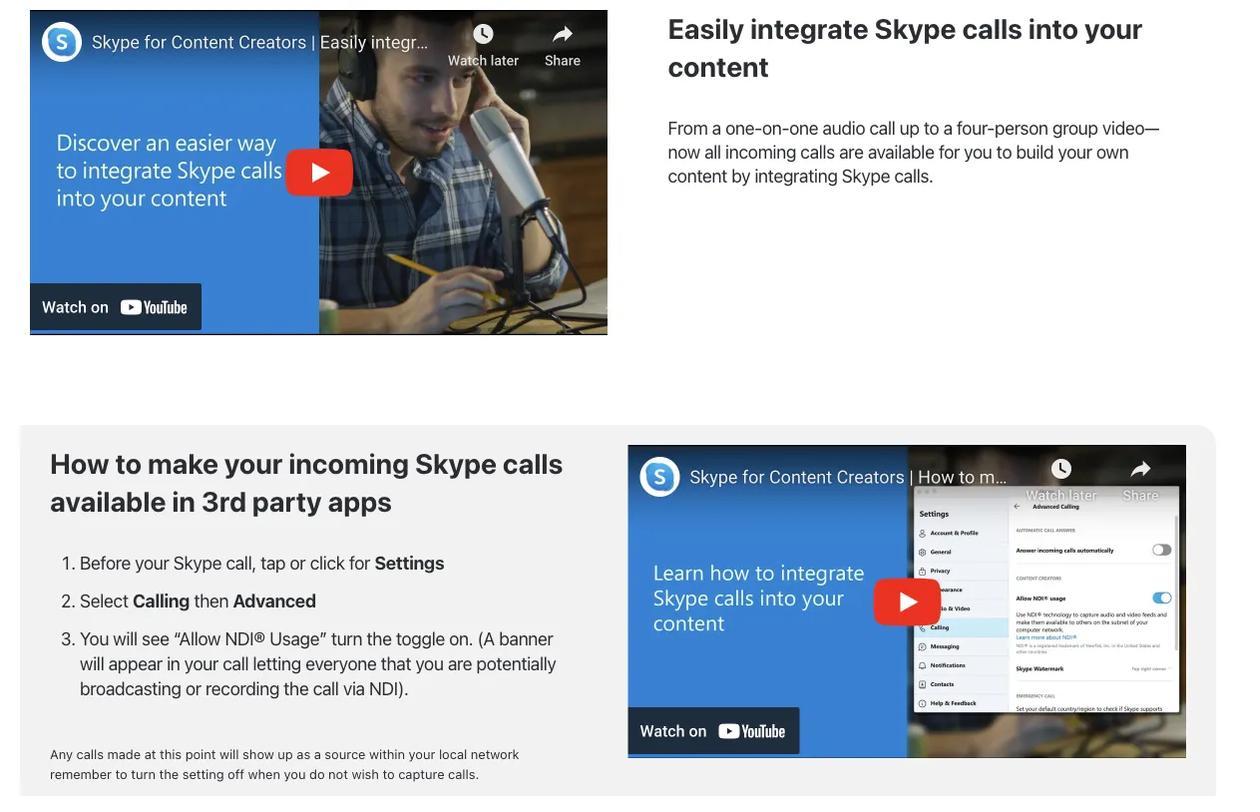 Task type: locate. For each thing, give the bounding box(es) containing it.
for inside the from a one-on-one audio call up to a four-person group video— now all incoming calls are available for you to build your own content by integrating skype calls.
[[939, 141, 960, 162]]

1 horizontal spatial a
[[712, 117, 721, 138]]

turn down the at
[[131, 766, 156, 781]]

broadcasting
[[80, 678, 181, 699]]

calls inside easily integrate skype calls into your content
[[962, 12, 1023, 45]]

incoming down on-
[[725, 141, 796, 162]]

a inside any calls made at this point will show up as a source within your local network remember to turn the setting off when you do not wish to capture calls.
[[314, 746, 321, 761]]

2 horizontal spatial the
[[367, 628, 392, 650]]

call,
[[226, 552, 256, 574]]

1 vertical spatial the
[[284, 678, 309, 699]]

up left "as"
[[278, 746, 293, 761]]

0 horizontal spatial for
[[349, 552, 370, 574]]

you
[[80, 628, 109, 650]]

2 horizontal spatial you
[[964, 141, 992, 162]]

from a one-on-one audio call up to a four-person group video— now all incoming calls are available for you to build your own content by integrating skype calls.
[[668, 117, 1160, 186]]

1 horizontal spatial will
[[113, 628, 137, 650]]

skype inside the from a one-on-one audio call up to a four-person group video— now all incoming calls are available for you to build your own content by integrating skype calls.
[[842, 165, 890, 186]]

video—
[[1103, 117, 1160, 138]]

are
[[839, 141, 864, 162], [448, 653, 472, 674]]

the up the that
[[367, 628, 392, 650]]

will up off
[[220, 746, 239, 761]]

are inside you will see "allow ndi® usage" turn the toggle on. (a banner will appear in your call letting everyone that you are potentially broadcasting or recording the call via ndi).
[[448, 653, 472, 674]]

content
[[668, 50, 769, 83], [668, 165, 727, 186]]

0 vertical spatial calls.
[[894, 165, 934, 186]]

the down letting
[[284, 678, 309, 699]]

calls. inside the from a one-on-one audio call up to a four-person group video— now all incoming calls are available for you to build your own content by integrating skype calls.
[[894, 165, 934, 186]]

0 vertical spatial available
[[868, 141, 935, 162]]

you down "four-"
[[964, 141, 992, 162]]

your inside any calls made at this point will show up as a source within your local network remember to turn the setting off when you do not wish to capture calls.
[[409, 746, 435, 761]]

call up recording
[[223, 653, 249, 674]]

that
[[381, 653, 411, 674]]

call left via
[[313, 678, 339, 699]]

to left "four-"
[[924, 117, 939, 138]]

calls.
[[894, 165, 934, 186], [448, 766, 479, 781]]

in down make
[[172, 485, 195, 518]]

usage"
[[270, 628, 327, 650]]

0 horizontal spatial available
[[50, 485, 166, 518]]

will down the you at the bottom of the page
[[80, 653, 104, 674]]

0 horizontal spatial or
[[185, 678, 201, 699]]

0 vertical spatial turn
[[331, 628, 362, 650]]

network
[[471, 746, 519, 761]]

a
[[712, 117, 721, 138], [944, 117, 953, 138], [314, 746, 321, 761]]

skype inside easily integrate skype calls into your content
[[875, 12, 956, 45]]

will
[[113, 628, 137, 650], [80, 653, 104, 674], [220, 746, 239, 761]]

0 vertical spatial call
[[870, 117, 895, 138]]

then
[[194, 590, 229, 612]]

1 horizontal spatial turn
[[331, 628, 362, 650]]

1 vertical spatial turn
[[131, 766, 156, 781]]

0 vertical spatial in
[[172, 485, 195, 518]]

0 vertical spatial are
[[839, 141, 864, 162]]

0 horizontal spatial you
[[284, 766, 306, 781]]

call
[[870, 117, 895, 138], [223, 653, 249, 674], [313, 678, 339, 699]]

or
[[290, 552, 306, 574], [185, 678, 201, 699]]

1 vertical spatial available
[[50, 485, 166, 518]]

for right "click"
[[349, 552, 370, 574]]

2 vertical spatial call
[[313, 678, 339, 699]]

for down "four-"
[[939, 141, 960, 162]]

0 horizontal spatial are
[[448, 653, 472, 674]]

are down 'on.'
[[448, 653, 472, 674]]

available inside the from a one-on-one audio call up to a four-person group video— now all incoming calls are available for you to build your own content by integrating skype calls.
[[868, 141, 935, 162]]

up
[[900, 117, 920, 138], [278, 746, 293, 761]]

up inside any calls made at this point will show up as a source within your local network remember to turn the setting off when you do not wish to capture calls.
[[278, 746, 293, 761]]

incoming
[[725, 141, 796, 162], [289, 447, 409, 480]]

1 content from the top
[[668, 50, 769, 83]]

source
[[325, 746, 366, 761]]

a up all
[[712, 117, 721, 138]]

call inside the from a one-on-one audio call up to a four-person group video— now all incoming calls are available for you to build your own content by integrating skype calls.
[[870, 117, 895, 138]]

the
[[367, 628, 392, 650], [284, 678, 309, 699], [159, 766, 179, 781]]

to down made
[[115, 766, 127, 781]]

1 vertical spatial up
[[278, 746, 293, 761]]

1 horizontal spatial the
[[284, 678, 309, 699]]

call right audio
[[870, 117, 895, 138]]

1 vertical spatial for
[[349, 552, 370, 574]]

all
[[705, 141, 721, 162]]

2 horizontal spatial call
[[870, 117, 895, 138]]

incoming up apps
[[289, 447, 409, 480]]

how to make your incoming skype calls available in 3rd party apps
[[50, 447, 563, 518]]

available
[[868, 141, 935, 162], [50, 485, 166, 518]]

to
[[924, 117, 939, 138], [997, 141, 1012, 162], [115, 447, 142, 480], [115, 766, 127, 781], [383, 766, 395, 781]]

a left "four-"
[[944, 117, 953, 138]]

0 horizontal spatial incoming
[[289, 447, 409, 480]]

you
[[964, 141, 992, 162], [415, 653, 444, 674], [284, 766, 306, 781]]

1 vertical spatial call
[[223, 653, 249, 674]]

party
[[252, 485, 322, 518]]

0 vertical spatial incoming
[[725, 141, 796, 162]]

apps
[[328, 485, 392, 518]]

2 vertical spatial the
[[159, 766, 179, 781]]

on-
[[762, 117, 790, 138]]

1 horizontal spatial for
[[939, 141, 960, 162]]

skype
[[875, 12, 956, 45], [842, 165, 890, 186], [415, 447, 497, 480], [173, 552, 222, 574]]

are down audio
[[839, 141, 864, 162]]

the down this
[[159, 766, 179, 781]]

as
[[297, 746, 310, 761]]

turn inside you will see "allow ndi® usage" turn the toggle on. (a banner will appear in your call letting everyone that you are potentially broadcasting or recording the call via ndi).
[[331, 628, 362, 650]]

turn up everyone
[[331, 628, 362, 650]]

four-
[[957, 117, 995, 138]]

not
[[328, 766, 348, 781]]

2 content from the top
[[668, 165, 727, 186]]

1 vertical spatial calls.
[[448, 766, 479, 781]]

1 horizontal spatial you
[[415, 653, 444, 674]]

1 vertical spatial incoming
[[289, 447, 409, 480]]

any calls made at this point will show up as a source within your local network remember to turn the setting off when you do not wish to capture calls.
[[50, 746, 519, 781]]

to right how
[[115, 447, 142, 480]]

2 vertical spatial you
[[284, 766, 306, 781]]

or left recording
[[185, 678, 201, 699]]

tap
[[261, 552, 286, 574]]

1 horizontal spatial or
[[290, 552, 306, 574]]

will inside any calls made at this point will show up as a source within your local network remember to turn the setting off when you do not wish to capture calls.
[[220, 746, 239, 761]]

you down "as"
[[284, 766, 306, 781]]

a right "as"
[[314, 746, 321, 761]]

or inside you will see "allow ndi® usage" turn the toggle on. (a banner will appear in your call letting everyone that you are potentially broadcasting or recording the call via ndi).
[[185, 678, 201, 699]]

will up appear
[[113, 628, 137, 650]]

2 vertical spatial will
[[220, 746, 239, 761]]

how
[[50, 447, 109, 480]]

0 vertical spatial content
[[668, 50, 769, 83]]

1 horizontal spatial calls.
[[894, 165, 934, 186]]

audio
[[823, 117, 865, 138]]

your up 3rd in the bottom of the page
[[224, 447, 283, 480]]

1 horizontal spatial up
[[900, 117, 920, 138]]

content down easily
[[668, 50, 769, 83]]

skype inside how to make your incoming skype calls available in 3rd party apps
[[415, 447, 497, 480]]

turn
[[331, 628, 362, 650], [131, 766, 156, 781]]

or right tap
[[290, 552, 306, 574]]

your inside how to make your incoming skype calls available in 3rd party apps
[[224, 447, 283, 480]]

see
[[142, 628, 169, 650]]

your down group
[[1058, 141, 1092, 162]]

1 horizontal spatial available
[[868, 141, 935, 162]]

2 horizontal spatial will
[[220, 746, 239, 761]]

setting
[[182, 766, 224, 781]]

1 vertical spatial you
[[415, 653, 444, 674]]

0 vertical spatial for
[[939, 141, 960, 162]]

0 horizontal spatial a
[[314, 746, 321, 761]]

your right the 'into'
[[1085, 12, 1143, 45]]

you inside you will see "allow ndi® usage" turn the toggle on. (a banner will appear in your call letting everyone that you are potentially broadcasting or recording the call via ndi).
[[415, 653, 444, 674]]

0 horizontal spatial the
[[159, 766, 179, 781]]

0 horizontal spatial calls.
[[448, 766, 479, 781]]

in down see
[[167, 653, 180, 674]]

"allow
[[173, 628, 221, 650]]

remember
[[50, 766, 112, 781]]

0 horizontal spatial up
[[278, 746, 293, 761]]

your down '"allow'
[[184, 653, 219, 674]]

your inside easily integrate skype calls into your content
[[1085, 12, 1143, 45]]

calls inside any calls made at this point will show up as a source within your local network remember to turn the setting off when you do not wish to capture calls.
[[76, 746, 104, 761]]

1 vertical spatial will
[[80, 653, 104, 674]]

1 horizontal spatial incoming
[[725, 141, 796, 162]]

you down toggle
[[415, 653, 444, 674]]

(a
[[477, 628, 495, 650]]

content down now
[[668, 165, 727, 186]]

1 vertical spatial content
[[668, 165, 727, 186]]

calls
[[962, 12, 1023, 45], [801, 141, 835, 162], [503, 447, 563, 480], [76, 746, 104, 761]]

to down within
[[383, 766, 395, 781]]

for
[[939, 141, 960, 162], [349, 552, 370, 574]]

0 vertical spatial up
[[900, 117, 920, 138]]

your up capture
[[409, 746, 435, 761]]

0 vertical spatial or
[[290, 552, 306, 574]]

integrate
[[750, 12, 869, 45]]

in inside you will see "allow ndi® usage" turn the toggle on. (a banner will appear in your call letting everyone that you are potentially broadcasting or recording the call via ndi).
[[167, 653, 180, 674]]

1 vertical spatial in
[[167, 653, 180, 674]]

calls inside how to make your incoming skype calls available in 3rd party apps
[[503, 447, 563, 480]]

up right audio
[[900, 117, 920, 138]]

before your skype call, tap or click for settings
[[80, 552, 444, 574]]

in
[[172, 485, 195, 518], [167, 653, 180, 674]]

your
[[1085, 12, 1143, 45], [1058, 141, 1092, 162], [224, 447, 283, 480], [135, 552, 169, 574], [184, 653, 219, 674], [409, 746, 435, 761]]

0 horizontal spatial call
[[223, 653, 249, 674]]

content inside easily integrate skype calls into your content
[[668, 50, 769, 83]]

0 vertical spatial you
[[964, 141, 992, 162]]

0 horizontal spatial turn
[[131, 766, 156, 781]]

1 vertical spatial or
[[185, 678, 201, 699]]

1 horizontal spatial are
[[839, 141, 864, 162]]

1 vertical spatial are
[[448, 653, 472, 674]]



Task type: vqa. For each thing, say whether or not it's contained in the screenshot.
every
no



Task type: describe. For each thing, give the bounding box(es) containing it.
in inside how to make your incoming skype calls available in 3rd party apps
[[172, 485, 195, 518]]

1 horizontal spatial call
[[313, 678, 339, 699]]

build
[[1016, 141, 1054, 162]]

select calling then advanced
[[80, 590, 316, 612]]

when
[[248, 766, 280, 781]]

calls. inside any calls made at this point will show up as a source within your local network remember to turn the setting off when you do not wish to capture calls.
[[448, 766, 479, 781]]

from
[[668, 117, 708, 138]]

show
[[243, 746, 274, 761]]

you inside the from a one-on-one audio call up to a four-person group video— now all incoming calls are available for you to build your own content by integrating skype calls.
[[964, 141, 992, 162]]

potentially
[[476, 653, 556, 674]]

into
[[1029, 12, 1079, 45]]

turn inside any calls made at this point will show up as a source within your local network remember to turn the setting off when you do not wish to capture calls.
[[131, 766, 156, 781]]

this
[[160, 746, 182, 761]]

0 vertical spatial the
[[367, 628, 392, 650]]

your up calling
[[135, 552, 169, 574]]

incoming inside how to make your incoming skype calls available in 3rd party apps
[[289, 447, 409, 480]]

before
[[80, 552, 131, 574]]

integrating
[[755, 165, 838, 186]]

wish
[[352, 766, 379, 781]]

easily
[[668, 12, 745, 45]]

person
[[995, 117, 1048, 138]]

your inside the from a one-on-one audio call up to a four-person group video— now all incoming calls are available for you to build your own content by integrating skype calls.
[[1058, 141, 1092, 162]]

capture
[[398, 766, 445, 781]]

3rd
[[201, 485, 246, 518]]

letting
[[253, 653, 301, 674]]

any
[[50, 746, 73, 761]]

own
[[1097, 141, 1129, 162]]

0 vertical spatial will
[[113, 628, 137, 650]]

by
[[732, 165, 750, 186]]

everyone
[[305, 653, 377, 674]]

to inside how to make your incoming skype calls available in 3rd party apps
[[115, 447, 142, 480]]

toggle
[[396, 628, 445, 650]]

to down person
[[997, 141, 1012, 162]]

on.
[[449, 628, 473, 650]]

the inside any calls made at this point will show up as a source within your local network remember to turn the setting off when you do not wish to capture calls.
[[159, 766, 179, 781]]

settings
[[375, 552, 444, 574]]

ndi).
[[369, 678, 409, 699]]

now
[[668, 141, 700, 162]]

off
[[228, 766, 244, 781]]

calling
[[133, 590, 190, 612]]

local
[[439, 746, 467, 761]]

available inside how to make your incoming skype calls available in 3rd party apps
[[50, 485, 166, 518]]

incoming inside the from a one-on-one audio call up to a four-person group video— now all incoming calls are available for you to build your own content by integrating skype calls.
[[725, 141, 796, 162]]

0 horizontal spatial will
[[80, 653, 104, 674]]

make
[[148, 447, 218, 480]]

calls inside the from a one-on-one audio call up to a four-person group video— now all incoming calls are available for you to build your own content by integrating skype calls.
[[801, 141, 835, 162]]

your inside you will see "allow ndi® usage" turn the toggle on. (a banner will appear in your call letting everyone that you are potentially broadcasting or recording the call via ndi).
[[184, 653, 219, 674]]

one-
[[726, 117, 762, 138]]

advanced
[[233, 590, 316, 612]]

click
[[310, 552, 345, 574]]

group
[[1053, 117, 1098, 138]]

you will see "allow ndi® usage" turn the toggle on. (a banner will appear in your call letting everyone that you are potentially broadcasting or recording the call via ndi).
[[80, 628, 556, 699]]

do
[[309, 766, 325, 781]]

you inside any calls made at this point will show up as a source within your local network remember to turn the setting off when you do not wish to capture calls.
[[284, 766, 306, 781]]

content inside the from a one-on-one audio call up to a four-person group video— now all incoming calls are available for you to build your own content by integrating skype calls.
[[668, 165, 727, 186]]

banner
[[499, 628, 553, 650]]

recording
[[206, 678, 279, 699]]

via
[[343, 678, 365, 699]]

are inside the from a one-on-one audio call up to a four-person group video— now all incoming calls are available for you to build your own content by integrating skype calls.
[[839, 141, 864, 162]]

up inside the from a one-on-one audio call up to a four-person group video— now all incoming calls are available for you to build your own content by integrating skype calls.
[[900, 117, 920, 138]]

made
[[107, 746, 141, 761]]

at
[[144, 746, 156, 761]]

select
[[80, 590, 128, 612]]

2 horizontal spatial a
[[944, 117, 953, 138]]

point
[[185, 746, 216, 761]]

within
[[369, 746, 405, 761]]

ndi®
[[225, 628, 265, 650]]

appear
[[108, 653, 163, 674]]

one
[[790, 117, 819, 138]]

easily integrate skype calls into your content
[[668, 12, 1143, 83]]



